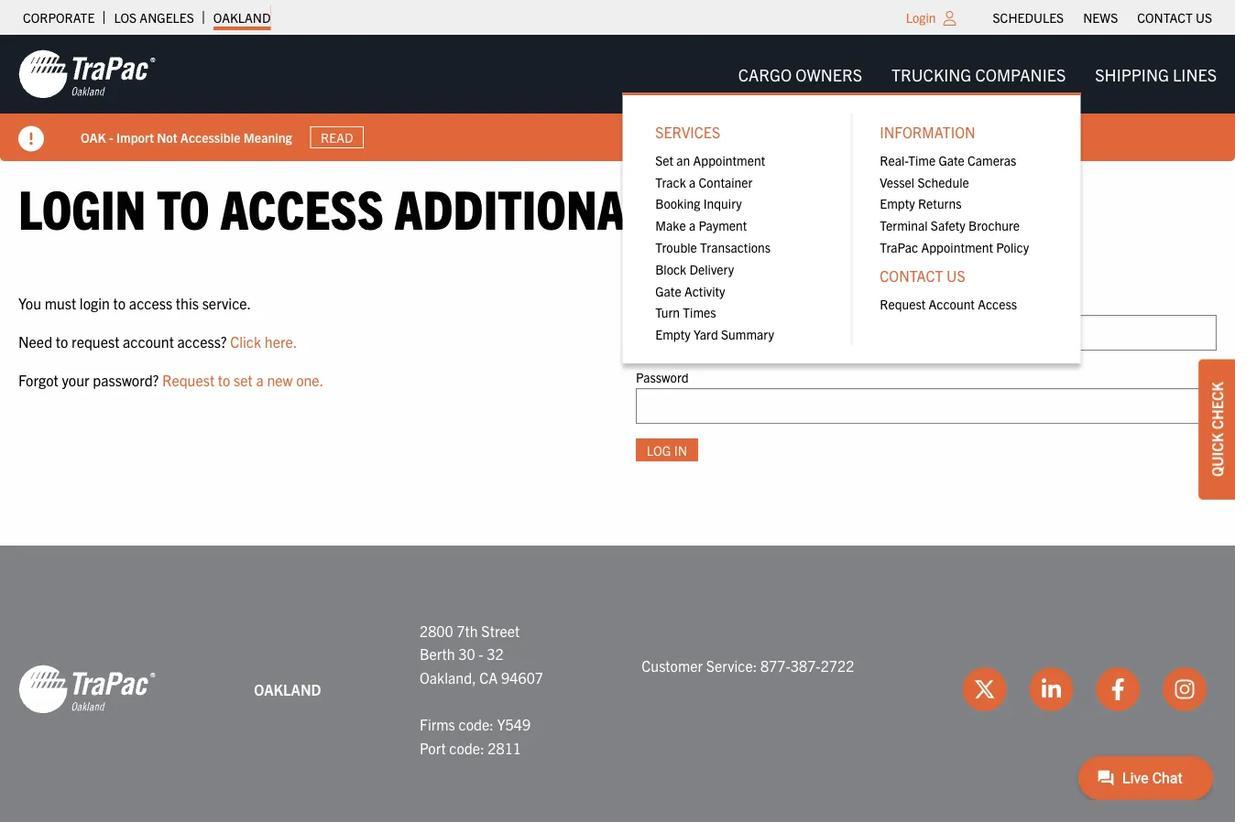 Task type: vqa. For each thing, say whether or not it's contained in the screenshot.
Contact to the top
yes



Task type: locate. For each thing, give the bounding box(es) containing it.
access for account
[[978, 296, 1017, 312]]

0 vertical spatial -
[[109, 129, 113, 145]]

login link
[[906, 9, 936, 26]]

1 horizontal spatial contact us
[[1138, 9, 1212, 26]]

1 horizontal spatial empty
[[880, 195, 915, 212]]

code: up 2811
[[459, 716, 494, 734]]

shipping lines
[[1095, 64, 1217, 84]]

1 vertical spatial access
[[978, 296, 1017, 312]]

gate
[[939, 152, 965, 168], [656, 283, 682, 299]]

1 vertical spatial login
[[18, 173, 146, 240]]

payment
[[699, 217, 747, 234]]

times
[[683, 304, 716, 321]]

login
[[906, 9, 936, 26], [18, 173, 146, 240]]

contact us inside menu item
[[880, 266, 966, 285]]

set an appointment track a container booking inquiry make a payment trouble transactions block delivery gate activity turn times empty yard summary
[[656, 152, 774, 343]]

appointment down terminal safety brochure link
[[921, 239, 994, 255]]

code: right port at the bottom left of the page
[[449, 739, 484, 757]]

this
[[176, 294, 199, 313]]

oakland,
[[420, 669, 476, 687]]

firms code:  y549 port code:  2811
[[420, 716, 531, 757]]

login for login link
[[906, 9, 936, 26]]

1 vertical spatial us
[[947, 266, 966, 285]]

block
[[656, 261, 687, 277]]

access inside main content
[[220, 173, 384, 240]]

- right oak
[[109, 129, 113, 145]]

0 vertical spatial services
[[656, 122, 720, 141]]

2 oakland image from the top
[[18, 664, 156, 716]]

appointment up container
[[693, 152, 765, 168]]

menu
[[623, 93, 1081, 364], [641, 149, 838, 345], [865, 149, 1062, 258]]

footer containing 2800 7th street
[[0, 546, 1235, 823]]

us up lines
[[1196, 9, 1212, 26]]

track
[[656, 173, 686, 190]]

us
[[1196, 9, 1212, 26], [947, 266, 966, 285]]

contact for contact us link to the top
[[1138, 9, 1193, 26]]

access inside contact us menu item
[[978, 296, 1017, 312]]

0 vertical spatial us
[[1196, 9, 1212, 26]]

login to access additional services main content
[[0, 173, 1235, 491]]

0 horizontal spatial contact
[[880, 266, 943, 285]]

empty
[[880, 195, 915, 212], [656, 326, 691, 343]]

0 vertical spatial code:
[[459, 716, 494, 734]]

us inside menu item
[[947, 266, 966, 285]]

footer
[[0, 546, 1235, 823]]

corporate link
[[23, 5, 95, 30]]

gate inside set an appointment track a container booking inquiry make a payment trouble transactions block delivery gate activity turn times empty yard summary
[[656, 283, 682, 299]]

gate up turn
[[656, 283, 682, 299]]

request up email address text box
[[880, 296, 926, 312]]

0 vertical spatial gate
[[939, 152, 965, 168]]

0 vertical spatial access
[[220, 173, 384, 240]]

login inside main content
[[18, 173, 146, 240]]

none submit inside login to access additional services main content
[[636, 439, 698, 462]]

code:
[[459, 716, 494, 734], [449, 739, 484, 757]]

appointment inside real-time gate cameras vessel schedule empty returns terminal safety brochure trapac appointment policy
[[921, 239, 994, 255]]

request
[[72, 332, 119, 351]]

login left light image
[[906, 9, 936, 26]]

contact inside menu item
[[880, 266, 943, 285]]

menu bar containing schedules
[[983, 5, 1222, 30]]

0 vertical spatial contact us
[[1138, 9, 1212, 26]]

a right track at the top of the page
[[689, 173, 696, 190]]

request inside login to access additional services main content
[[162, 371, 215, 389]]

0 horizontal spatial gate
[[656, 283, 682, 299]]

2811
[[488, 739, 522, 757]]

access right account
[[978, 296, 1017, 312]]

login to access additional services
[[18, 173, 865, 240]]

set
[[656, 152, 674, 168]]

firms
[[420, 716, 455, 734]]

1 horizontal spatial us
[[1196, 9, 1212, 26]]

empty down vessel
[[880, 195, 915, 212]]

banner containing cargo owners
[[0, 35, 1235, 364]]

32
[[487, 645, 504, 664]]

7th
[[457, 622, 478, 640]]

meaning
[[243, 129, 292, 145]]

banner
[[0, 35, 1235, 364]]

cargo owners link
[[724, 56, 877, 93]]

1 vertical spatial contact us link
[[865, 258, 1062, 293]]

877-
[[761, 657, 791, 675]]

menu bar
[[983, 5, 1222, 30], [623, 56, 1232, 364]]

menu containing services
[[623, 93, 1081, 364]]

0 horizontal spatial access
[[220, 173, 384, 240]]

information
[[880, 122, 976, 141]]

0 vertical spatial login
[[906, 9, 936, 26]]

0 vertical spatial contact us link
[[1138, 5, 1212, 30]]

lines
[[1173, 64, 1217, 84]]

contact down trapac
[[880, 266, 943, 285]]

email address
[[636, 295, 715, 312]]

0 vertical spatial empty
[[880, 195, 915, 212]]

0 horizontal spatial empty
[[656, 326, 691, 343]]

safety
[[931, 217, 966, 234]]

1 vertical spatial a
[[689, 217, 696, 234]]

time
[[908, 152, 936, 168]]

1 horizontal spatial request
[[880, 296, 926, 312]]

1 vertical spatial oakland image
[[18, 664, 156, 716]]

oak - import not accessible meaning
[[81, 129, 292, 145]]

0 vertical spatial appointment
[[693, 152, 765, 168]]

oakland image inside banner
[[18, 49, 156, 100]]

oakland image
[[18, 49, 156, 100], [18, 664, 156, 716]]

trouble
[[656, 239, 697, 255]]

contact us menu item
[[865, 258, 1062, 315]]

1 vertical spatial request
[[162, 371, 215, 389]]

0 horizontal spatial appointment
[[693, 152, 765, 168]]

booking
[[656, 195, 701, 212]]

1 horizontal spatial contact us link
[[1138, 5, 1212, 30]]

1 vertical spatial contact us
[[880, 266, 966, 285]]

us up account
[[947, 266, 966, 285]]

trapac appointment policy link
[[865, 236, 1062, 258]]

customer service: 877-387-2722
[[642, 657, 855, 675]]

services inside menu item
[[656, 122, 720, 141]]

terminal safety brochure link
[[865, 214, 1062, 236]]

request down access?
[[162, 371, 215, 389]]

trapac
[[880, 239, 919, 255]]

access down read at the left top of the page
[[220, 173, 384, 240]]

- left the 32
[[479, 645, 484, 664]]

1 horizontal spatial -
[[479, 645, 484, 664]]

1 vertical spatial oakland
[[254, 680, 321, 699]]

accessible
[[180, 129, 241, 145]]

terminal
[[880, 217, 928, 234]]

request to set a new one. link
[[162, 371, 324, 389]]

empty returns link
[[865, 193, 1062, 214]]

1 vertical spatial services
[[661, 173, 865, 240]]

los angeles
[[114, 9, 194, 26]]

to left set
[[218, 371, 230, 389]]

1 vertical spatial -
[[479, 645, 484, 664]]

0 horizontal spatial request
[[162, 371, 215, 389]]

1 horizontal spatial contact
[[1138, 9, 1193, 26]]

1 vertical spatial appointment
[[921, 239, 994, 255]]

0 vertical spatial menu bar
[[983, 5, 1222, 30]]

shipping lines link
[[1081, 56, 1232, 93]]

gate up schedule
[[939, 152, 965, 168]]

account
[[123, 332, 174, 351]]

a right set
[[256, 371, 264, 389]]

schedule
[[918, 173, 969, 190]]

menu for services
[[641, 149, 838, 345]]

0 vertical spatial oakland image
[[18, 49, 156, 100]]

menu containing set an appointment
[[641, 149, 838, 345]]

1 vertical spatial empty
[[656, 326, 691, 343]]

trucking companies menu item
[[623, 56, 1081, 364]]

empty inside set an appointment track a container booking inquiry make a payment trouble transactions block delivery gate activity turn times empty yard summary
[[656, 326, 691, 343]]

access for to
[[220, 173, 384, 240]]

cargo
[[738, 64, 792, 84]]

empty down turn
[[656, 326, 691, 343]]

1 horizontal spatial appointment
[[921, 239, 994, 255]]

0 horizontal spatial login
[[18, 173, 146, 240]]

2 vertical spatial a
[[256, 371, 264, 389]]

0 horizontal spatial contact us link
[[865, 258, 1062, 293]]

menu for information
[[865, 149, 1062, 258]]

1 vertical spatial gate
[[656, 283, 682, 299]]

information menu item
[[865, 114, 1062, 258]]

contact us link
[[1138, 5, 1212, 30], [865, 258, 1062, 293]]

services menu item
[[641, 114, 838, 345]]

contact us up 'shipping lines'
[[1138, 9, 1212, 26]]

to right login
[[113, 294, 126, 313]]

0 horizontal spatial us
[[947, 266, 966, 285]]

ca
[[480, 669, 498, 687]]

login down oak
[[18, 173, 146, 240]]

1 horizontal spatial access
[[978, 296, 1017, 312]]

vessel
[[880, 173, 915, 190]]

2800 7th street berth 30 - 32 oakland, ca 94607
[[420, 622, 543, 687]]

oakland image inside footer
[[18, 664, 156, 716]]

1 vertical spatial contact
[[880, 266, 943, 285]]

gate inside real-time gate cameras vessel schedule empty returns terminal safety brochure trapac appointment policy
[[939, 152, 965, 168]]

contact us for leftmost contact us link
[[880, 266, 966, 285]]

menu containing real-time gate cameras
[[865, 149, 1062, 258]]

contact us link up account
[[865, 258, 1062, 293]]

-
[[109, 129, 113, 145], [479, 645, 484, 664]]

trucking companies link
[[877, 56, 1081, 93]]

real-
[[880, 152, 908, 168]]

y549
[[497, 716, 531, 734]]

1 vertical spatial menu bar
[[623, 56, 1232, 364]]

menu bar inside banner
[[623, 56, 1232, 364]]

los
[[114, 9, 137, 26]]

contact us down trapac
[[880, 266, 966, 285]]

387-
[[791, 657, 821, 675]]

None submit
[[636, 439, 698, 462]]

0 vertical spatial contact
[[1138, 9, 1193, 26]]

contact for leftmost contact us link
[[880, 266, 943, 285]]

0 vertical spatial oakland
[[213, 9, 271, 26]]

need to request account access? click here.
[[18, 332, 297, 351]]

0 vertical spatial a
[[689, 173, 696, 190]]

menu bar containing cargo owners
[[623, 56, 1232, 364]]

0 horizontal spatial contact us
[[880, 266, 966, 285]]

contact us link up 'shipping lines'
[[1138, 5, 1212, 30]]

contact
[[1138, 9, 1193, 26], [880, 266, 943, 285]]

a right make
[[689, 217, 696, 234]]

here.
[[265, 332, 297, 351]]

password
[[636, 369, 689, 385]]

make a payment link
[[641, 214, 838, 236]]

0 vertical spatial request
[[880, 296, 926, 312]]

1 horizontal spatial login
[[906, 9, 936, 26]]

0 horizontal spatial -
[[109, 129, 113, 145]]

real-time gate cameras vessel schedule empty returns terminal safety brochure trapac appointment policy
[[880, 152, 1029, 255]]

1 horizontal spatial gate
[[939, 152, 965, 168]]

contact up 'shipping lines'
[[1138, 9, 1193, 26]]

request
[[880, 296, 926, 312], [162, 371, 215, 389]]

oakland image for footer containing 2800 7th street
[[18, 664, 156, 716]]

turn
[[656, 304, 680, 321]]

activity
[[684, 283, 725, 299]]

oakland
[[213, 9, 271, 26], [254, 680, 321, 699]]

1 oakland image from the top
[[18, 49, 156, 100]]



Task type: describe. For each thing, give the bounding box(es) containing it.
schedules link
[[993, 5, 1064, 30]]

information link
[[865, 114, 1062, 149]]

- inside 2800 7th street berth 30 - 32 oakland, ca 94607
[[479, 645, 484, 664]]

check
[[1208, 382, 1226, 430]]

forgot your password? request to set a new one.
[[18, 371, 324, 389]]

new
[[267, 371, 293, 389]]

shipping
[[1095, 64, 1169, 84]]

turn times link
[[641, 302, 838, 323]]

2722
[[821, 657, 855, 675]]

password?
[[93, 371, 159, 389]]

access?
[[177, 332, 227, 351]]

empty inside real-time gate cameras vessel schedule empty returns terminal safety brochure trapac appointment policy
[[880, 195, 915, 212]]

real-time gate cameras link
[[865, 149, 1062, 171]]

street
[[481, 622, 520, 640]]

port
[[420, 739, 446, 757]]

block delivery link
[[641, 258, 838, 280]]

summary
[[721, 326, 774, 343]]

returns
[[918, 195, 962, 212]]

login for login to access additional services
[[18, 173, 146, 240]]

click here. link
[[230, 332, 297, 351]]

companies
[[976, 64, 1066, 84]]

oak
[[81, 129, 106, 145]]

delivery
[[690, 261, 734, 277]]

click
[[230, 332, 261, 351]]

to down oak - import not accessible meaning on the top left of the page
[[157, 173, 210, 240]]

your
[[62, 371, 89, 389]]

cameras
[[968, 152, 1017, 168]]

los angeles link
[[114, 5, 194, 30]]

services link
[[641, 114, 838, 149]]

vessel schedule link
[[865, 171, 1062, 193]]

need
[[18, 332, 52, 351]]

container
[[699, 173, 753, 190]]

service.
[[202, 294, 251, 313]]

services inside main content
[[661, 173, 865, 240]]

a inside main content
[[256, 371, 264, 389]]

account
[[929, 296, 975, 312]]

appointment inside set an appointment track a container booking inquiry make a payment trouble transactions block delivery gate activity turn times empty yard summary
[[693, 152, 765, 168]]

must
[[45, 294, 76, 313]]

quick check link
[[1199, 359, 1235, 500]]

2800
[[420, 622, 453, 640]]

transactions
[[700, 239, 771, 255]]

94607
[[501, 669, 543, 687]]

address
[[670, 295, 715, 312]]

Password password field
[[636, 389, 1217, 424]]

trucking
[[892, 64, 972, 84]]

1 vertical spatial code:
[[449, 739, 484, 757]]

request account access
[[880, 296, 1017, 312]]

policy
[[996, 239, 1029, 255]]

access
[[129, 294, 172, 313]]

quick check
[[1208, 382, 1226, 477]]

menu for trucking companies
[[623, 93, 1081, 364]]

quick
[[1208, 433, 1226, 477]]

brochure
[[969, 217, 1020, 234]]

set
[[234, 371, 253, 389]]

oakland inside footer
[[254, 680, 321, 699]]

light image
[[944, 11, 956, 26]]

30
[[459, 645, 475, 664]]

schedules
[[993, 9, 1064, 26]]

gate activity link
[[641, 280, 838, 302]]

solid image
[[18, 126, 44, 152]]

customer
[[642, 657, 703, 675]]

oakland link
[[213, 5, 271, 30]]

request inside contact us menu item
[[880, 296, 926, 312]]

news link
[[1083, 5, 1118, 30]]

contact us for contact us link to the top
[[1138, 9, 1212, 26]]

trouble transactions link
[[641, 236, 838, 258]]

news
[[1083, 9, 1118, 26]]

to right need
[[56, 332, 68, 351]]

trucking companies
[[892, 64, 1066, 84]]

booking inquiry link
[[641, 193, 838, 214]]

read
[[321, 129, 353, 146]]

you must login to access this service.
[[18, 294, 251, 313]]

import
[[116, 129, 154, 145]]

berth
[[420, 645, 455, 664]]

angeles
[[140, 9, 194, 26]]

cargo owners
[[738, 64, 862, 84]]

oakland image for banner containing cargo owners
[[18, 49, 156, 100]]

email
[[636, 295, 667, 312]]

corporate
[[23, 9, 95, 26]]

an
[[677, 152, 690, 168]]

Email Address text field
[[636, 315, 1217, 351]]



